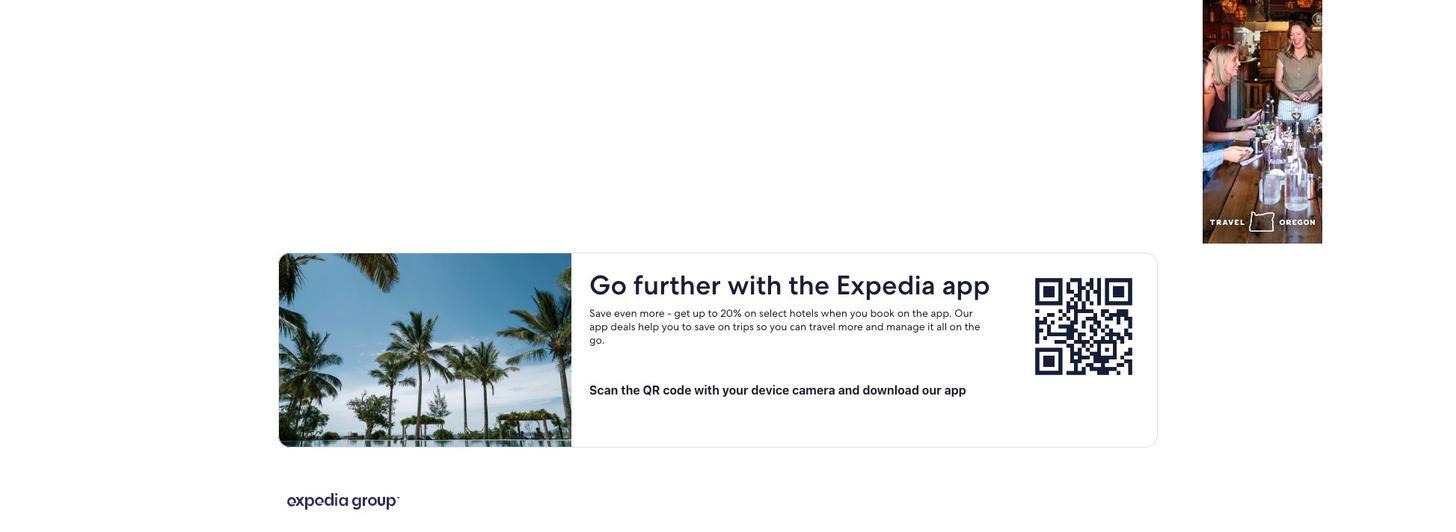 Task type: describe. For each thing, give the bounding box(es) containing it.
expedia group logo image
[[287, 494, 399, 510]]



Task type: locate. For each thing, give the bounding box(es) containing it.
region
[[589, 271, 998, 404]]

qr code image
[[1028, 271, 1140, 383]]



Task type: vqa. For each thing, say whether or not it's contained in the screenshot.
staffed
no



